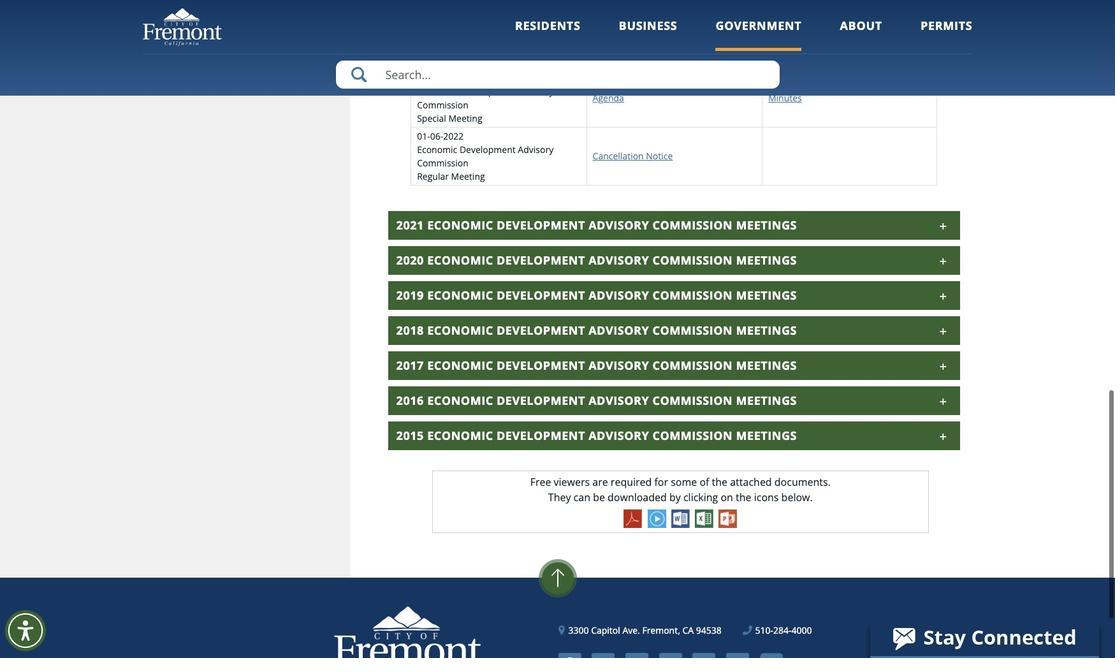 Task type: vqa. For each thing, say whether or not it's contained in the screenshot.
or to the left
no



Task type: describe. For each thing, give the bounding box(es) containing it.
2017
[[396, 358, 424, 373]]

2015 economic development advisory commission meetings
[[396, 428, 797, 443]]

agenda link for 03-03-2022 economic development advisory commission regular meeting
[[593, 34, 624, 46]]

meetings for 2020 economic development advisory commission meetings
[[736, 252, 797, 268]]

some
[[671, 475, 697, 489]]

3300 capitol ave. fremont, ca 94538 link
[[559, 623, 722, 637]]

cancellation notice link
[[593, 150, 673, 162]]

meeting inside 01-06-2022 economic development advisory commission regular meeting
[[451, 170, 485, 182]]

clicking
[[684, 490, 718, 504]]

2018 economic development advisory commission meetings
[[396, 322, 797, 338]]

2020 economic development advisory commission meetings
[[396, 252, 797, 268]]

advisory inside 01-06-2022 economic development advisory commission regular meeting
[[518, 143, 554, 155]]

commission for 2016 economic development advisory commission meetings
[[653, 393, 733, 408]]

2 03- from the left
[[430, 14, 443, 26]]

icons
[[754, 490, 779, 504]]

development for 2020
[[497, 252, 585, 268]]

meeting for 03-03-2022
[[451, 54, 485, 66]]

meetings for 2015 economic development advisory commission meetings
[[736, 428, 797, 443]]

510-
[[755, 624, 774, 636]]

2022 inside 01-06-2022 economic development advisory commission regular meeting
[[443, 130, 464, 142]]

commission for 2020 economic development advisory commission meetings
[[653, 252, 733, 268]]

advisory for 2019 economic development advisory commission meetings
[[589, 287, 649, 303]]

minutes for 01-13-2022 economic development advisory commission special meeting
[[769, 92, 802, 104]]

are
[[593, 475, 608, 489]]

development for 2021
[[497, 217, 585, 233]]

advisory for 2021 economic development advisory commission meetings
[[589, 217, 649, 233]]

Search text field
[[336, 61, 780, 89]]

agenda for 01-13-2022 economic development advisory commission special meeting
[[593, 92, 624, 104]]

3300
[[569, 624, 589, 636]]

94538
[[696, 624, 722, 636]]

government link
[[716, 18, 802, 51]]

footer li icon image
[[693, 653, 716, 658]]

06-
[[430, 130, 443, 142]]

economic for 2017
[[427, 358, 493, 373]]

economic for 2018
[[427, 322, 493, 338]]

regular for 01-06-2022 economic development advisory commission regular meeting
[[417, 170, 449, 182]]

economic for 2016
[[427, 393, 493, 408]]

footer ig icon image
[[626, 653, 649, 658]]

tab list inside columnusercontrol3 main content
[[388, 0, 960, 450]]

about
[[840, 18, 883, 33]]

capitol
[[591, 624, 620, 636]]

notice
[[646, 150, 673, 162]]

advisory for 2018 economic development advisory commission meetings
[[589, 322, 649, 338]]

free viewers are required for some of the attached documents. they can be downloaded by clicking on the icons below.
[[530, 475, 831, 504]]

minutes link for 03-03-2022 economic development advisory commission regular meeting
[[769, 34, 802, 46]]

03-03-2022 economic development advisory commission regular meeting
[[417, 14, 554, 66]]

download word viewer image
[[671, 509, 690, 528]]

meetings for 2016 economic development advisory commission meetings
[[736, 393, 797, 408]]

below.
[[782, 490, 813, 504]]

510-284-4000
[[755, 624, 812, 636]]

development for 2019
[[497, 287, 585, 303]]

for
[[655, 475, 668, 489]]

development inside 03-03-2022 economic development advisory commission regular meeting
[[460, 27, 516, 39]]

cancellation
[[593, 150, 644, 162]]

advisory for 2016 economic development advisory commission meetings
[[589, 393, 649, 408]]

stay connected image
[[871, 621, 1098, 656]]

0 vertical spatial the
[[712, 475, 728, 489]]

2017 economic development advisory commission meetings
[[396, 358, 797, 373]]

economic for 2015
[[427, 428, 493, 443]]

advisory inside 03-03-2022 economic development advisory commission regular meeting
[[518, 27, 554, 39]]

economic for 2020
[[427, 252, 493, 268]]

business link
[[619, 18, 678, 51]]

2018
[[396, 322, 424, 338]]

01-06-2022 economic development advisory commission regular meeting
[[417, 130, 554, 182]]

1 03- from the left
[[417, 14, 430, 26]]

agenda link for 01-13-2022 economic development advisory commission special meeting
[[593, 92, 624, 104]]

commission inside 01-13-2022 economic development advisory commission special meeting
[[417, 99, 469, 111]]

download acrobat reader image
[[624, 509, 643, 528]]

meeting for 01-13-2022
[[449, 112, 483, 124]]

commission for 2021 economic development advisory commission meetings
[[653, 217, 733, 233]]

minutes for 03-03-2022 economic development advisory commission regular meeting
[[769, 34, 802, 46]]

cancellation notice
[[593, 150, 673, 162]]

attached
[[730, 475, 772, 489]]

meetings for 2021 economic development advisory commission meetings
[[736, 217, 797, 233]]

01-13-2022 economic development advisory commission special meeting
[[417, 72, 554, 124]]



Task type: locate. For each thing, give the bounding box(es) containing it.
1 agenda from the top
[[593, 34, 624, 46]]

0 vertical spatial meeting
[[451, 54, 485, 66]]

commission
[[417, 41, 469, 53], [417, 99, 469, 111], [417, 157, 469, 169], [653, 217, 733, 233], [653, 252, 733, 268], [653, 287, 733, 303], [653, 322, 733, 338], [653, 358, 733, 373], [653, 393, 733, 408], [653, 428, 733, 443]]

agenda link
[[593, 34, 624, 46], [593, 92, 624, 104]]

required
[[611, 475, 652, 489]]

regular down 06- in the top left of the page
[[417, 170, 449, 182]]

2 minutes from the top
[[769, 92, 802, 104]]

1 vertical spatial minutes
[[769, 92, 802, 104]]

2022 up the special
[[443, 72, 464, 84]]

1 01- from the top
[[417, 72, 430, 84]]

03-
[[417, 14, 430, 26], [430, 14, 443, 26]]

meeting inside 03-03-2022 economic development advisory commission regular meeting
[[451, 54, 485, 66]]

2 2022 from the top
[[443, 72, 464, 84]]

meetings
[[736, 217, 797, 233], [736, 252, 797, 268], [736, 287, 797, 303], [736, 322, 797, 338], [736, 358, 797, 373], [736, 393, 797, 408], [736, 428, 797, 443]]

2 meetings from the top
[[736, 252, 797, 268]]

1 vertical spatial agenda link
[[593, 92, 624, 104]]

about link
[[840, 18, 883, 51]]

6 meetings from the top
[[736, 393, 797, 408]]

economic right 2021
[[427, 217, 493, 233]]

special
[[417, 112, 446, 124]]

2 vertical spatial 2022
[[443, 130, 464, 142]]

can
[[574, 490, 591, 504]]

commission for 2015 economic development advisory commission meetings
[[653, 428, 733, 443]]

tab list
[[388, 0, 960, 450]]

downloaded
[[608, 490, 667, 504]]

on
[[721, 490, 733, 504]]

regular for 03-03-2022 economic development advisory commission regular meeting
[[417, 54, 449, 66]]

economic right 2017
[[427, 358, 493, 373]]

5 meetings from the top
[[736, 358, 797, 373]]

development for 2017
[[497, 358, 585, 373]]

economic right 2016
[[427, 393, 493, 408]]

2 01- from the top
[[417, 130, 430, 142]]

development for 2018
[[497, 322, 585, 338]]

regular inside 01-06-2022 economic development advisory commission regular meeting
[[417, 170, 449, 182]]

0 vertical spatial 2022
[[443, 14, 464, 26]]

regular
[[417, 54, 449, 66], [417, 170, 449, 182]]

economic for 2021
[[427, 217, 493, 233]]

1 meetings from the top
[[736, 217, 797, 233]]

2016
[[396, 393, 424, 408]]

1 vertical spatial minutes link
[[769, 92, 802, 104]]

economic right 2015
[[427, 428, 493, 443]]

the right on
[[736, 490, 752, 504]]

01- up the special
[[417, 72, 430, 84]]

footer fb icon image
[[558, 653, 581, 658]]

2 agenda link from the top
[[593, 92, 624, 104]]

the
[[712, 475, 728, 489], [736, 490, 752, 504]]

be
[[593, 490, 605, 504]]

of
[[700, 475, 709, 489]]

development inside 01-13-2022 economic development advisory commission special meeting
[[460, 85, 516, 97]]

2021
[[396, 217, 424, 233]]

2016 economic development advisory commission meetings
[[396, 393, 797, 408]]

2015
[[396, 428, 424, 443]]

0 vertical spatial regular
[[417, 54, 449, 66]]

1 vertical spatial agenda
[[593, 92, 624, 104]]

0 vertical spatial minutes
[[769, 34, 802, 46]]

2 minutes link from the top
[[769, 92, 802, 104]]

2 vertical spatial meeting
[[451, 170, 485, 182]]

footer nd icon image
[[726, 653, 749, 658]]

meetings for 2017 economic development advisory commission meetings
[[736, 358, 797, 373]]

3 meetings from the top
[[736, 287, 797, 303]]

1 agenda link from the top
[[593, 34, 624, 46]]

4 meetings from the top
[[736, 322, 797, 338]]

by
[[670, 490, 681, 504]]

2022 inside 03-03-2022 economic development advisory commission regular meeting
[[443, 14, 464, 26]]

1 vertical spatial 01-
[[417, 130, 430, 142]]

1 regular from the top
[[417, 54, 449, 66]]

3 2022 from the top
[[443, 130, 464, 142]]

regular inside 03-03-2022 economic development advisory commission regular meeting
[[417, 54, 449, 66]]

permits
[[921, 18, 973, 33]]

economic up 13-
[[417, 27, 458, 39]]

agenda down business
[[593, 34, 624, 46]]

fremont,
[[643, 624, 680, 636]]

minutes link
[[769, 34, 802, 46], [769, 92, 802, 104]]

footer tw icon image
[[592, 653, 615, 658]]

economic right 2019
[[427, 287, 493, 303]]

1 horizontal spatial the
[[736, 490, 752, 504]]

2022 for 01-13-2022
[[443, 72, 464, 84]]

0 vertical spatial 01-
[[417, 72, 430, 84]]

ca
[[683, 624, 694, 636]]

the right of at the bottom of the page
[[712, 475, 728, 489]]

0 vertical spatial minutes link
[[769, 34, 802, 46]]

agenda
[[593, 34, 624, 46], [593, 92, 624, 104]]

download excel viewer image
[[695, 509, 714, 528]]

ave.
[[623, 624, 640, 636]]

documents.
[[775, 475, 831, 489]]

2021 economic development advisory commission meetings
[[396, 217, 797, 233]]

footer my icon image
[[760, 653, 783, 658]]

economic
[[417, 27, 458, 39], [417, 85, 458, 97], [417, 143, 458, 155], [427, 217, 493, 233], [427, 252, 493, 268], [427, 287, 493, 303], [427, 322, 493, 338], [427, 358, 493, 373], [427, 393, 493, 408], [427, 428, 493, 443]]

01- for 13-
[[417, 72, 430, 84]]

0 vertical spatial agenda
[[593, 34, 624, 46]]

1 minutes link from the top
[[769, 34, 802, 46]]

1 vertical spatial meeting
[[449, 112, 483, 124]]

economic inside 03-03-2022 economic development advisory commission regular meeting
[[417, 27, 458, 39]]

2019 economic development advisory commission meetings
[[396, 287, 797, 303]]

agenda for 03-03-2022 economic development advisory commission regular meeting
[[593, 34, 624, 46]]

2020
[[396, 252, 424, 268]]

2 regular from the top
[[417, 170, 449, 182]]

commission for 2018 economic development advisory commission meetings
[[653, 322, 733, 338]]

development
[[460, 27, 516, 39], [460, 85, 516, 97], [460, 143, 516, 155], [497, 217, 585, 233], [497, 252, 585, 268], [497, 287, 585, 303], [497, 322, 585, 338], [497, 358, 585, 373], [497, 393, 585, 408], [497, 428, 585, 443]]

economic inside 01-13-2022 economic development advisory commission special meeting
[[417, 85, 458, 97]]

tab list containing 2021 economic development advisory commission meetings
[[388, 0, 960, 450]]

7 meetings from the top
[[736, 428, 797, 443]]

284-
[[774, 624, 792, 636]]

meetings for 2018 economic development advisory commission meetings
[[736, 322, 797, 338]]

01- down the special
[[417, 130, 430, 142]]

commission for 2017 economic development advisory commission meetings
[[653, 358, 733, 373]]

510-284-4000 link
[[743, 623, 812, 637]]

4000
[[792, 624, 812, 636]]

advisory
[[518, 27, 554, 39], [518, 85, 554, 97], [518, 143, 554, 155], [589, 217, 649, 233], [589, 252, 649, 268], [589, 287, 649, 303], [589, 322, 649, 338], [589, 358, 649, 373], [589, 393, 649, 408], [589, 428, 649, 443]]

commission inside 03-03-2022 economic development advisory commission regular meeting
[[417, 41, 469, 53]]

development inside 01-06-2022 economic development advisory commission regular meeting
[[460, 143, 516, 155]]

01-
[[417, 72, 430, 84], [417, 130, 430, 142]]

residents
[[515, 18, 581, 33]]

economic right 2020
[[427, 252, 493, 268]]

agenda down search text box
[[593, 92, 624, 104]]

free
[[530, 475, 551, 489]]

economic for 2019
[[427, 287, 493, 303]]

2 agenda from the top
[[593, 92, 624, 104]]

government
[[716, 18, 802, 33]]

download powerpoint viewer image
[[719, 509, 737, 528]]

commission for 2019 economic development advisory commission meetings
[[653, 287, 733, 303]]

economic down 06- in the top left of the page
[[417, 143, 458, 155]]

agenda link down search text box
[[593, 92, 624, 104]]

1 vertical spatial 2022
[[443, 72, 464, 84]]

2022 for 03-03-2022
[[443, 14, 464, 26]]

1 2022 from the top
[[443, 14, 464, 26]]

columnusercontrol3 main content
[[350, 0, 973, 578]]

1 minutes from the top
[[769, 34, 802, 46]]

agenda link down business
[[593, 34, 624, 46]]

01- inside 01-06-2022 economic development advisory commission regular meeting
[[417, 130, 430, 142]]

minutes link for 01-13-2022 economic development advisory commission special meeting
[[769, 92, 802, 104]]

meeting inside 01-13-2022 economic development advisory commission special meeting
[[449, 112, 483, 124]]

minutes
[[769, 34, 802, 46], [769, 92, 802, 104]]

01- inside 01-13-2022 economic development advisory commission special meeting
[[417, 72, 430, 84]]

2022 inside 01-13-2022 economic development advisory commission special meeting
[[443, 72, 464, 84]]

0 vertical spatial agenda link
[[593, 34, 624, 46]]

0 horizontal spatial the
[[712, 475, 728, 489]]

advisory for 2017 economic development advisory commission meetings
[[589, 358, 649, 373]]

they
[[548, 490, 571, 504]]

economic down 13-
[[417, 85, 458, 97]]

economic inside 01-06-2022 economic development advisory commission regular meeting
[[417, 143, 458, 155]]

meeting
[[451, 54, 485, 66], [449, 112, 483, 124], [451, 170, 485, 182]]

1 vertical spatial the
[[736, 490, 752, 504]]

permits link
[[921, 18, 973, 51]]

01- for 06-
[[417, 130, 430, 142]]

advisory for 2020 economic development advisory commission meetings
[[589, 252, 649, 268]]

advisory inside 01-13-2022 economic development advisory commission special meeting
[[518, 85, 554, 97]]

2022
[[443, 14, 464, 26], [443, 72, 464, 84], [443, 130, 464, 142]]

footer yt icon image
[[659, 653, 682, 658]]

development for 2015
[[497, 428, 585, 443]]

commission inside 01-06-2022 economic development advisory commission regular meeting
[[417, 157, 469, 169]]

13-
[[430, 72, 443, 84]]

business
[[619, 18, 678, 33]]

economic right "2018"
[[427, 322, 493, 338]]

meetings for 2019 economic development advisory commission meetings
[[736, 287, 797, 303]]

2019
[[396, 287, 424, 303]]

1 vertical spatial regular
[[417, 170, 449, 182]]

advisory for 2015 economic development advisory commission meetings
[[589, 428, 649, 443]]

2022 up 13-
[[443, 14, 464, 26]]

download windows media player image
[[648, 509, 666, 528]]

viewers
[[554, 475, 590, 489]]

development for 2016
[[497, 393, 585, 408]]

3300 capitol ave. fremont, ca 94538
[[569, 624, 722, 636]]

regular up 13-
[[417, 54, 449, 66]]

2022 down the special
[[443, 130, 464, 142]]

residents link
[[515, 18, 581, 51]]



